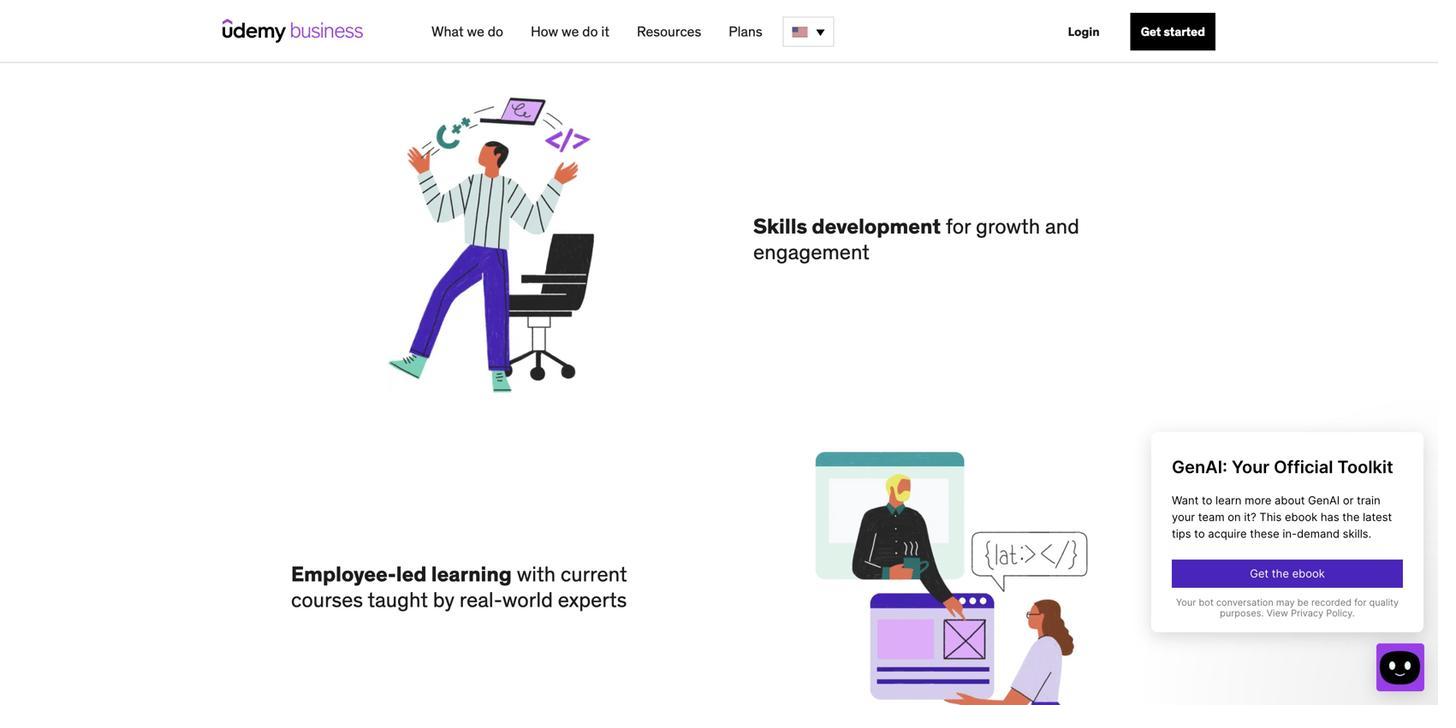 Task type: describe. For each thing, give the bounding box(es) containing it.
get started
[[1141, 24, 1205, 39]]

real-
[[460, 587, 502, 613]]

experts
[[558, 587, 627, 613]]

get
[[1141, 24, 1161, 39]]

engagement
[[753, 239, 870, 265]]

with
[[517, 562, 556, 587]]

with current courses taught by real-world experts
[[291, 562, 627, 613]]

growth
[[976, 214, 1040, 239]]

world
[[502, 587, 553, 613]]

learning
[[431, 562, 512, 587]]

current
[[561, 562, 627, 587]]

do for how we do it
[[582, 23, 598, 40]]

how we do it button
[[524, 16, 616, 47]]

employee-
[[291, 562, 396, 587]]

plans button
[[722, 16, 769, 47]]

do for what we do
[[488, 23, 503, 40]]

skills development
[[753, 214, 941, 239]]

we for how
[[562, 23, 579, 40]]

and
[[1045, 214, 1080, 239]]

resources button
[[630, 16, 708, 47]]

started
[[1164, 24, 1205, 39]]

how we do it
[[531, 23, 610, 40]]

it
[[601, 23, 610, 40]]

how
[[531, 23, 558, 40]]

taught
[[368, 587, 428, 613]]

what we do button
[[425, 16, 510, 47]]



Task type: locate. For each thing, give the bounding box(es) containing it.
1 horizontal spatial do
[[582, 23, 598, 40]]

what
[[432, 23, 464, 40]]

login
[[1068, 24, 1100, 39]]

resources
[[637, 23, 701, 40]]

we for what
[[467, 23, 484, 40]]

login button
[[1058, 13, 1110, 51]]

skills
[[753, 214, 807, 239]]

plans
[[729, 23, 763, 40]]

udemy business image
[[223, 19, 363, 43]]

for
[[946, 214, 971, 239]]

2 we from the left
[[562, 23, 579, 40]]

led
[[396, 562, 427, 587]]

2 do from the left
[[582, 23, 598, 40]]

by
[[433, 587, 455, 613]]

0 horizontal spatial do
[[488, 23, 503, 40]]

we right how
[[562, 23, 579, 40]]

do inside the how we do it popup button
[[582, 23, 598, 40]]

we
[[467, 23, 484, 40], [562, 23, 579, 40]]

1 horizontal spatial we
[[562, 23, 579, 40]]

do inside what we do popup button
[[488, 23, 503, 40]]

do left it
[[582, 23, 598, 40]]

1 do from the left
[[488, 23, 503, 40]]

employee-led learning
[[291, 562, 512, 587]]

courses
[[291, 587, 363, 613]]

1 we from the left
[[467, 23, 484, 40]]

menu navigation
[[418, 0, 1216, 63]]

development
[[812, 214, 941, 239]]

do right what at the left top of page
[[488, 23, 503, 40]]

we right what at the left top of page
[[467, 23, 484, 40]]

0 horizontal spatial we
[[467, 23, 484, 40]]

do
[[488, 23, 503, 40], [582, 23, 598, 40]]

for growth and engagement
[[753, 214, 1080, 265]]

get started link
[[1131, 13, 1216, 51]]

what we do
[[432, 23, 503, 40]]



Task type: vqa. For each thing, say whether or not it's contained in the screenshot.
development
yes



